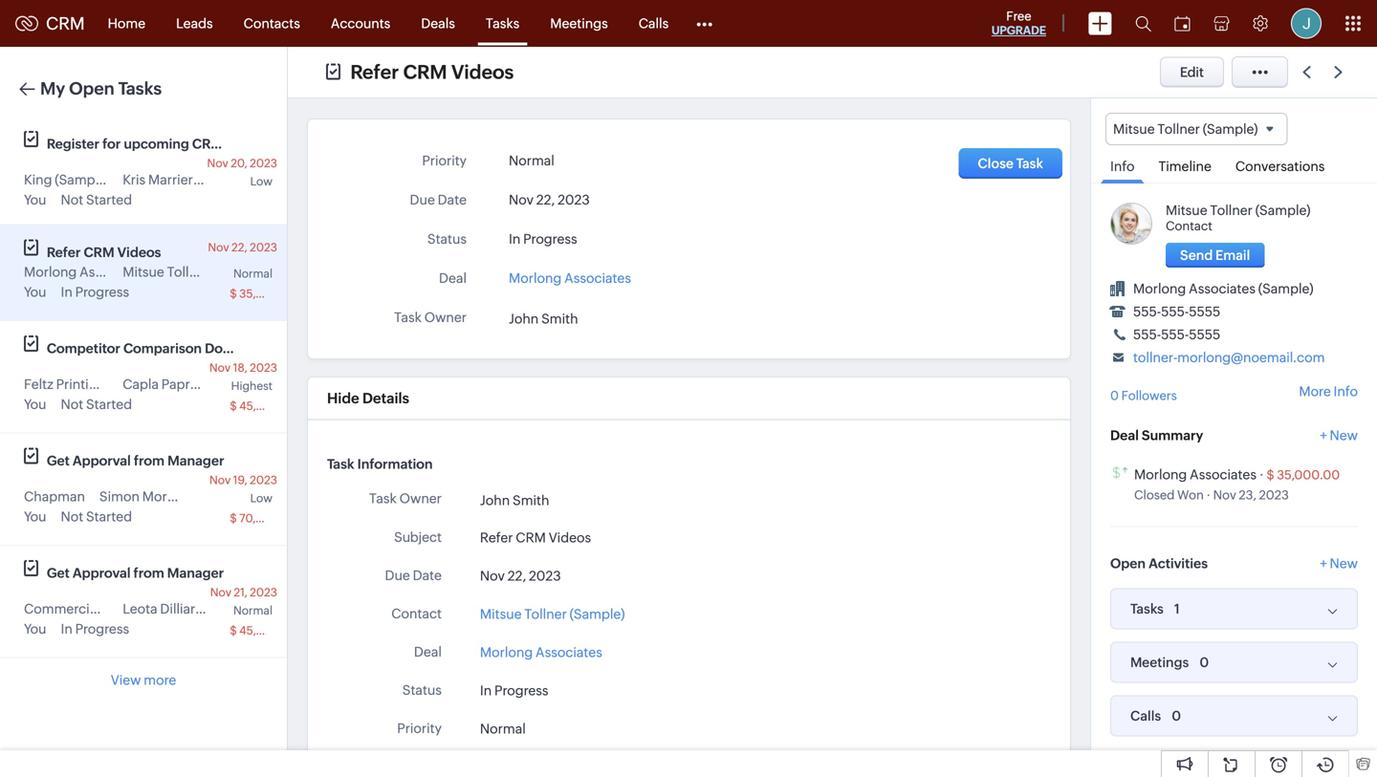 Task type: vqa. For each thing, say whether or not it's contained in the screenshot.
the bottommost John
yes



Task type: describe. For each thing, give the bounding box(es) containing it.
info link
[[1101, 146, 1144, 184]]

mitsue inside field
[[1113, 121, 1155, 137]]

for
[[102, 136, 121, 152]]

king
[[24, 172, 52, 187]]

morlong inside morlong associates · $ 35,000.00 closed won · nov 23, 2023
[[1134, 467, 1187, 483]]

1 5555 from the top
[[1189, 304, 1221, 320]]

leads link
[[161, 0, 228, 46]]

$ for capla paprocki (sample)
[[230, 400, 237, 413]]

information
[[357, 457, 433, 472]]

$ for simon morasca (sample)
[[230, 512, 237, 525]]

0 vertical spatial 22,
[[536, 192, 555, 208]]

low for simon morasca (sample)
[[250, 492, 273, 505]]

$ 35,000.00
[[230, 287, 297, 300]]

close task
[[978, 156, 1043, 171]]

view more
[[111, 673, 176, 688]]

feltz printing service
[[24, 377, 154, 392]]

2 horizontal spatial tasks
[[1130, 602, 1164, 617]]

view
[[111, 673, 141, 688]]

crm link
[[15, 14, 85, 33]]

leota dilliard (sample)
[[123, 602, 261, 617]]

get apporval from manager nov 19, 2023
[[47, 453, 277, 487]]

document
[[205, 341, 272, 356]]

associates for morlong associates "link" to the top
[[564, 271, 631, 286]]

press
[[103, 602, 136, 617]]

2 new from the top
[[1330, 556, 1358, 572]]

hide details
[[327, 390, 409, 407]]

1
[[1174, 602, 1180, 617]]

0 vertical spatial john
[[509, 311, 539, 326]]

1 vertical spatial ·
[[1207, 488, 1211, 503]]

0 followers
[[1110, 389, 1177, 403]]

morlong associates (sample) link
[[1133, 281, 1314, 297]]

upcoming
[[124, 136, 189, 152]]

competitor comparison document nov 18, 2023
[[47, 341, 277, 374]]

highest
[[231, 380, 273, 393]]

task down task information
[[369, 491, 397, 506]]

register
[[47, 136, 99, 152]]

tollner-morlong@noemail.com
[[1133, 350, 1325, 366]]

timeline
[[1159, 159, 1212, 174]]

deals link
[[406, 0, 470, 46]]

get for get approval from manager
[[47, 566, 70, 581]]

not for printing
[[61, 397, 83, 412]]

tollner inside field
[[1158, 121, 1200, 137]]

approval
[[73, 566, 131, 581]]

0 vertical spatial 0
[[1110, 389, 1119, 403]]

1 vertical spatial morlong associates link
[[1134, 467, 1257, 483]]

20,
[[231, 157, 247, 170]]

commercial press
[[24, 602, 136, 617]]

feltz
[[24, 377, 53, 392]]

commercial
[[24, 602, 100, 617]]

morlong@noemail.com
[[1178, 350, 1325, 366]]

Mitsue Tollner (Sample) field
[[1106, 113, 1288, 146]]

close
[[978, 156, 1014, 171]]

1 vertical spatial task owner
[[369, 491, 442, 506]]

simon morasca (sample)
[[99, 489, 253, 504]]

$ for mitsue tollner (sample)
[[230, 287, 237, 300]]

1 vertical spatial videos
[[117, 245, 161, 260]]

you for king (sample)
[[24, 192, 46, 208]]

won
[[1177, 488, 1204, 503]]

1 vertical spatial smith
[[513, 493, 549, 508]]

mitsue tollner (sample) contact
[[1166, 203, 1311, 234]]

conversations
[[1235, 159, 1325, 174]]

marrier
[[148, 172, 193, 187]]

+ inside + new link
[[1320, 428, 1327, 443]]

0 horizontal spatial mitsue tollner (sample) link
[[480, 604, 625, 624]]

profile element
[[1280, 0, 1333, 46]]

1 555-555-5555 from the top
[[1133, 304, 1221, 320]]

you for feltz printing service
[[24, 397, 46, 412]]

accounts link
[[315, 0, 406, 46]]

apporval
[[73, 453, 131, 469]]

new inside + new link
[[1330, 428, 1358, 443]]

free upgrade
[[992, 9, 1046, 37]]

profile image
[[1291, 8, 1322, 39]]

webinars
[[226, 136, 286, 152]]

tollner-morlong@noemail.com link
[[1133, 350, 1325, 366]]

printing
[[56, 377, 105, 392]]

1 horizontal spatial ·
[[1259, 467, 1264, 483]]

close task link
[[959, 148, 1063, 179]]

next record image
[[1334, 66, 1347, 78]]

king (sample)
[[24, 172, 110, 187]]

search element
[[1124, 0, 1163, 47]]

register for upcoming crm webinars nov 20, 2023
[[47, 136, 286, 170]]

search image
[[1135, 15, 1151, 32]]

nov inside register for upcoming crm webinars nov 20, 2023
[[207, 157, 228, 170]]

more info link
[[1299, 384, 1358, 399]]

+ new link
[[1320, 428, 1358, 453]]

1 horizontal spatial mitsue tollner (sample)
[[480, 607, 625, 622]]

1 horizontal spatial info
[[1334, 384, 1358, 399]]

$ 45,000.00 for capla paprocki (sample)
[[230, 400, 298, 413]]

not started for (sample)
[[61, 192, 132, 208]]

home link
[[92, 0, 161, 46]]

contact inside mitsue tollner (sample) contact
[[1166, 219, 1213, 234]]

contacts
[[243, 16, 300, 31]]

kris marrier (sample)
[[123, 172, 251, 187]]

0 horizontal spatial meetings
[[550, 16, 608, 31]]

0 vertical spatial nov 22, 2023
[[509, 192, 590, 208]]

edit button
[[1160, 57, 1224, 88]]

you for chapman
[[24, 509, 46, 525]]

45,000.00 for capla paprocki (sample)
[[239, 400, 298, 413]]

hide
[[327, 390, 359, 407]]

dilliard
[[160, 602, 203, 617]]

chapman
[[24, 489, 85, 504]]

1 vertical spatial priority
[[397, 721, 442, 736]]

more
[[144, 673, 176, 688]]

1 vertical spatial john
[[480, 493, 510, 508]]

subject
[[394, 530, 442, 545]]

$ 70,000.00
[[230, 512, 297, 525]]

associates for morlong associates (sample) link
[[1189, 281, 1256, 297]]

capla
[[123, 377, 159, 392]]

0 vertical spatial status
[[427, 231, 467, 247]]

0 horizontal spatial refer
[[47, 245, 81, 260]]

1 vertical spatial 22,
[[231, 241, 247, 254]]

associates inside morlong associates · $ 35,000.00 closed won · nov 23, 2023
[[1190, 467, 1257, 483]]

from for approval
[[133, 566, 164, 581]]

task information
[[327, 457, 433, 472]]

morasca
[[142, 489, 195, 504]]

2 horizontal spatial refer
[[480, 530, 513, 545]]

task up details
[[394, 310, 422, 325]]

paprocki
[[161, 377, 216, 392]]

deal for the bottom morlong associates "link"
[[414, 644, 442, 660]]

info inside 'link'
[[1110, 159, 1135, 174]]

0 vertical spatial date
[[438, 192, 467, 208]]

2 vertical spatial refer crm videos
[[480, 530, 591, 545]]

0 vertical spatial open
[[69, 79, 115, 99]]

1 vertical spatial john smith
[[480, 493, 549, 508]]

leota
[[123, 602, 157, 617]]

1 vertical spatial refer crm videos
[[47, 245, 161, 260]]

you for commercial press
[[24, 622, 46, 637]]

3 started from the top
[[86, 509, 132, 525]]

followers
[[1121, 389, 1177, 403]]

21,
[[234, 586, 247, 599]]

meetings link
[[535, 0, 623, 46]]

tollner-
[[1133, 350, 1178, 366]]

1 vertical spatial open
[[1110, 556, 1146, 572]]

logo image
[[15, 16, 38, 31]]

0 horizontal spatial tasks
[[118, 79, 162, 99]]

(sample) inside field
[[1203, 121, 1258, 137]]

deal for morlong associates "link" to the top
[[439, 271, 467, 286]]

0 horizontal spatial mitsue tollner (sample)
[[123, 264, 267, 280]]

0 vertical spatial task owner
[[394, 310, 467, 325]]

morlong associates · $ 35,000.00 closed won · nov 23, 2023
[[1134, 467, 1340, 503]]

0 vertical spatial calls
[[639, 16, 669, 31]]

0 for calls
[[1172, 709, 1181, 724]]

task right close
[[1016, 156, 1043, 171]]

0 vertical spatial smith
[[541, 311, 578, 326]]

edit
[[1180, 65, 1204, 80]]

1 horizontal spatial 22,
[[508, 568, 526, 584]]

more
[[1299, 384, 1331, 399]]

more info
[[1299, 384, 1358, 399]]

hide details link
[[327, 390, 409, 407]]

1 vertical spatial owner
[[399, 491, 442, 506]]

3 not started from the top
[[61, 509, 132, 525]]

nov inside get apporval from manager nov 19, 2023
[[209, 474, 231, 487]]

open activities
[[1110, 556, 1208, 572]]

0 vertical spatial morlong associates link
[[509, 265, 631, 286]]



Task type: locate. For each thing, give the bounding box(es) containing it.
0 horizontal spatial contact
[[391, 606, 442, 621]]

Other Modules field
[[684, 8, 725, 39]]

1 you from the top
[[24, 192, 46, 208]]

0 vertical spatial not started
[[61, 192, 132, 208]]

(sample)
[[1203, 121, 1258, 137], [55, 172, 110, 187], [196, 172, 251, 187], [1255, 203, 1311, 218], [212, 264, 267, 280], [1258, 281, 1314, 297], [219, 377, 274, 392], [198, 489, 253, 504], [206, 602, 261, 617], [570, 607, 625, 622]]

nov inside morlong associates · $ 35,000.00 closed won · nov 23, 2023
[[1213, 488, 1236, 503]]

priority
[[422, 153, 467, 168], [397, 721, 442, 736]]

1 vertical spatial started
[[86, 397, 132, 412]]

18,
[[233, 362, 247, 374]]

upgrade
[[992, 24, 1046, 37]]

2023 inside register for upcoming crm webinars nov 20, 2023
[[250, 157, 277, 170]]

$ for leota dilliard (sample)
[[230, 625, 237, 637]]

nov
[[207, 157, 228, 170], [509, 192, 534, 208], [208, 241, 229, 254], [209, 362, 231, 374], [209, 474, 231, 487], [1213, 488, 1236, 503], [480, 568, 505, 584], [210, 586, 231, 599]]

45,000.00 down highest
[[239, 400, 298, 413]]

info
[[1110, 159, 1135, 174], [1334, 384, 1358, 399]]

1 vertical spatial deal
[[1110, 428, 1139, 443]]

from inside get approval from manager nov 21, 2023
[[133, 566, 164, 581]]

get inside get approval from manager nov 21, 2023
[[47, 566, 70, 581]]

2 started from the top
[[86, 397, 132, 412]]

1 new from the top
[[1330, 428, 1358, 443]]

45,000.00 for leota dilliard (sample)
[[239, 625, 298, 637]]

not down printing
[[61, 397, 83, 412]]

2023 inside competitor comparison document nov 18, 2023
[[250, 362, 277, 374]]

deal summary
[[1110, 428, 1203, 443]]

you down 'commercial'
[[24, 622, 46, 637]]

create menu image
[[1088, 12, 1112, 35]]

not down chapman
[[61, 509, 83, 525]]

35,000.00 down + new link
[[1277, 468, 1340, 483]]

from for apporval
[[134, 453, 165, 469]]

started for printing
[[86, 397, 132, 412]]

(sample) inside mitsue tollner (sample) contact
[[1255, 203, 1311, 218]]

1 vertical spatial nov 22, 2023
[[208, 241, 277, 254]]

1 horizontal spatial calls
[[1130, 709, 1161, 724]]

tasks up upcoming
[[118, 79, 162, 99]]

1 vertical spatial 5555
[[1189, 327, 1221, 343]]

$ inside morlong associates · $ 35,000.00 closed won · nov 23, 2023
[[1267, 468, 1274, 483]]

0 vertical spatial new
[[1330, 428, 1358, 443]]

get up 'commercial'
[[47, 566, 70, 581]]

you down chapman
[[24, 509, 46, 525]]

2 5555 from the top
[[1189, 327, 1221, 343]]

0
[[1110, 389, 1119, 403], [1200, 655, 1209, 671], [1172, 709, 1181, 724]]

1 vertical spatial new
[[1330, 556, 1358, 572]]

2 horizontal spatial 0
[[1200, 655, 1209, 671]]

crm inside register for upcoming crm webinars nov 20, 2023
[[192, 136, 223, 152]]

meetings left calls link
[[550, 16, 608, 31]]

low down webinars
[[250, 175, 273, 188]]

calls link
[[623, 0, 684, 46]]

0 horizontal spatial calls
[[639, 16, 669, 31]]

2 + new from the top
[[1320, 556, 1358, 572]]

0 vertical spatial contact
[[1166, 219, 1213, 234]]

0 vertical spatial low
[[250, 175, 273, 188]]

2 horizontal spatial mitsue tollner (sample)
[[1113, 121, 1258, 137]]

open left activities at the bottom right of the page
[[1110, 556, 1146, 572]]

my open tasks
[[40, 79, 162, 99]]

2 + from the top
[[1320, 556, 1327, 572]]

not started down feltz printing service
[[61, 397, 132, 412]]

get up chapman
[[47, 453, 70, 469]]

capla paprocki (sample)
[[123, 377, 274, 392]]

2 vertical spatial 0
[[1172, 709, 1181, 724]]

not started
[[61, 192, 132, 208], [61, 397, 132, 412], [61, 509, 132, 525]]

0 vertical spatial $ 45,000.00
[[230, 400, 298, 413]]

0 vertical spatial + new
[[1320, 428, 1358, 443]]

started down kris
[[86, 192, 132, 208]]

1 vertical spatial + new
[[1320, 556, 1358, 572]]

nov inside get approval from manager nov 21, 2023
[[210, 586, 231, 599]]

1 vertical spatial due date
[[385, 568, 442, 583]]

started down feltz printing service
[[86, 397, 132, 412]]

1 $ 45,000.00 from the top
[[230, 400, 298, 413]]

refer right subject at the left bottom of the page
[[480, 530, 513, 545]]

·
[[1259, 467, 1264, 483], [1207, 488, 1211, 503]]

refer down king (sample) at the left of the page
[[47, 245, 81, 260]]

not for (sample)
[[61, 192, 83, 208]]

1 vertical spatial from
[[133, 566, 164, 581]]

associates
[[80, 264, 146, 280], [564, 271, 631, 286], [1189, 281, 1256, 297], [1190, 467, 1257, 483], [536, 645, 602, 660]]

555-
[[1133, 304, 1161, 320], [1161, 304, 1189, 320], [1133, 327, 1161, 343], [1161, 327, 1189, 343]]

2 you from the top
[[24, 285, 46, 300]]

closed
[[1134, 488, 1175, 503]]

0 vertical spatial started
[[86, 192, 132, 208]]

videos
[[451, 61, 514, 83], [117, 245, 161, 260], [549, 530, 591, 545]]

manager up the leota dilliard (sample)
[[167, 566, 224, 581]]

0 for meetings
[[1200, 655, 1209, 671]]

+
[[1320, 428, 1327, 443], [1320, 556, 1327, 572]]

0 horizontal spatial 22,
[[231, 241, 247, 254]]

None button
[[1166, 243, 1265, 268]]

deals
[[421, 16, 455, 31]]

contacts link
[[228, 0, 315, 46]]

1 vertical spatial manager
[[167, 566, 224, 581]]

task owner down information
[[369, 491, 442, 506]]

from up morasca
[[134, 453, 165, 469]]

1 vertical spatial date
[[413, 568, 442, 583]]

2 555-555-5555 from the top
[[1133, 327, 1221, 343]]

1 horizontal spatial contact
[[1166, 219, 1213, 234]]

my
[[40, 79, 65, 99]]

contact down subject at the left bottom of the page
[[391, 606, 442, 621]]

create menu element
[[1077, 0, 1124, 46]]

2 vertical spatial started
[[86, 509, 132, 525]]

low
[[250, 175, 273, 188], [250, 492, 273, 505]]

1 vertical spatial contact
[[391, 606, 442, 621]]

not started down king (sample) at the left of the page
[[61, 192, 132, 208]]

35,000.00 inside morlong associates · $ 35,000.00 closed won · nov 23, 2023
[[1277, 468, 1340, 483]]

1 45,000.00 from the top
[[239, 400, 298, 413]]

mitsue inside mitsue tollner (sample) contact
[[1166, 203, 1208, 218]]

$ 45,000.00
[[230, 400, 298, 413], [230, 625, 298, 637]]

free
[[1006, 9, 1032, 23]]

23,
[[1239, 488, 1257, 503]]

1 vertical spatial info
[[1334, 384, 1358, 399]]

1 horizontal spatial open
[[1110, 556, 1146, 572]]

0 vertical spatial videos
[[451, 61, 514, 83]]

1 low from the top
[[250, 175, 273, 188]]

morlong associates link
[[509, 265, 631, 286], [1134, 467, 1257, 483], [480, 643, 602, 663]]

0 horizontal spatial 35,000.00
[[239, 287, 297, 300]]

22,
[[536, 192, 555, 208], [231, 241, 247, 254], [508, 568, 526, 584]]

0 vertical spatial info
[[1110, 159, 1135, 174]]

0 vertical spatial priority
[[422, 153, 467, 168]]

calls
[[639, 16, 669, 31], [1130, 709, 1161, 724]]

not down king (sample) at the left of the page
[[61, 192, 83, 208]]

0 vertical spatial not
[[61, 192, 83, 208]]

1 vertical spatial 35,000.00
[[1277, 468, 1340, 483]]

low for kris marrier (sample)
[[250, 175, 273, 188]]

manager inside get apporval from manager nov 19, 2023
[[167, 453, 224, 469]]

conversations link
[[1226, 146, 1335, 183]]

0 vertical spatial tasks
[[486, 16, 520, 31]]

from up leota
[[133, 566, 164, 581]]

2023 inside morlong associates · $ 35,000.00 closed won · nov 23, 2023
[[1259, 488, 1289, 503]]

started down simon
[[86, 509, 132, 525]]

0 vertical spatial +
[[1320, 428, 1327, 443]]

nov inside competitor comparison document nov 18, 2023
[[209, 362, 231, 374]]

not started for printing
[[61, 397, 132, 412]]

1 vertical spatial calls
[[1130, 709, 1161, 724]]

2 low from the top
[[250, 492, 273, 505]]

activities
[[1149, 556, 1208, 572]]

tasks right deals link
[[486, 16, 520, 31]]

simon
[[99, 489, 140, 504]]

0 vertical spatial 555-555-5555
[[1133, 304, 1221, 320]]

manager
[[167, 453, 224, 469], [167, 566, 224, 581]]

0 horizontal spatial videos
[[117, 245, 161, 260]]

calendar image
[[1174, 16, 1191, 31]]

$ 45,000.00 down highest
[[230, 400, 298, 413]]

2 $ 45,000.00 from the top
[[230, 625, 298, 637]]

5 you from the top
[[24, 622, 46, 637]]

1 vertical spatial meetings
[[1130, 655, 1189, 671]]

contact
[[1166, 219, 1213, 234], [391, 606, 442, 621]]

555-555-5555
[[1133, 304, 1221, 320], [1133, 327, 1221, 343]]

2 horizontal spatial 22,
[[536, 192, 555, 208]]

date
[[438, 192, 467, 208], [413, 568, 442, 583]]

0 vertical spatial get
[[47, 453, 70, 469]]

2 vertical spatial mitsue tollner (sample)
[[480, 607, 625, 622]]

2 45,000.00 from the top
[[239, 625, 298, 637]]

info left the timeline at the top of the page
[[1110, 159, 1135, 174]]

2023 inside get approval from manager nov 21, 2023
[[250, 586, 277, 599]]

you for morlong associates
[[24, 285, 46, 300]]

task left information
[[327, 457, 354, 472]]

from
[[134, 453, 165, 469], [133, 566, 164, 581]]

you down king
[[24, 192, 46, 208]]

0 vertical spatial john smith
[[509, 311, 578, 326]]

2 vertical spatial not
[[61, 509, 83, 525]]

70,000.00
[[239, 512, 297, 525]]

35,000.00
[[239, 287, 297, 300], [1277, 468, 1340, 483]]

tollner inside mitsue tollner (sample) contact
[[1210, 203, 1253, 218]]

competitor
[[47, 341, 120, 356]]

associates for the bottom morlong associates "link"
[[536, 645, 602, 660]]

from inside get apporval from manager nov 19, 2023
[[134, 453, 165, 469]]

get approval from manager nov 21, 2023
[[47, 566, 277, 599]]

0 vertical spatial due date
[[410, 192, 467, 208]]

low up $ 70,000.00
[[250, 492, 273, 505]]

you
[[24, 192, 46, 208], [24, 285, 46, 300], [24, 397, 46, 412], [24, 509, 46, 525], [24, 622, 46, 637]]

1 vertical spatial 555-555-5555
[[1133, 327, 1221, 343]]

5555 up tollner-morlong@noemail.com
[[1189, 327, 1221, 343]]

due
[[410, 192, 435, 208], [385, 568, 410, 583]]

1 vertical spatial +
[[1320, 556, 1327, 572]]

2 get from the top
[[47, 566, 70, 581]]

1 vertical spatial low
[[250, 492, 273, 505]]

info right more
[[1334, 384, 1358, 399]]

1 vertical spatial due
[[385, 568, 410, 583]]

morlong associates (sample)
[[1133, 281, 1314, 297]]

+ new
[[1320, 428, 1358, 443], [1320, 556, 1358, 572]]

mitsue tollner (sample) inside field
[[1113, 121, 1258, 137]]

manager for morasca
[[167, 453, 224, 469]]

0 vertical spatial 5555
[[1189, 304, 1221, 320]]

2 vertical spatial tasks
[[1130, 602, 1164, 617]]

service
[[108, 377, 154, 392]]

comparison
[[123, 341, 202, 356]]

1 horizontal spatial meetings
[[1130, 655, 1189, 671]]

refer crm videos
[[350, 61, 514, 83], [47, 245, 161, 260], [480, 530, 591, 545]]

2 vertical spatial morlong associates link
[[480, 643, 602, 663]]

5555 down morlong associates (sample) link
[[1189, 304, 1221, 320]]

2023 inside get apporval from manager nov 19, 2023
[[250, 474, 277, 487]]

in
[[509, 231, 521, 247], [61, 285, 72, 300], [61, 622, 72, 637], [480, 683, 492, 698]]

morlong
[[24, 264, 77, 280], [509, 271, 562, 286], [1133, 281, 1186, 297], [1134, 467, 1187, 483], [480, 645, 533, 660]]

2 vertical spatial nov 22, 2023
[[480, 568, 561, 584]]

2 from from the top
[[133, 566, 164, 581]]

1 horizontal spatial tasks
[[486, 16, 520, 31]]

normal
[[509, 153, 555, 168], [233, 267, 273, 280], [233, 604, 273, 617], [480, 721, 526, 737]]

get inside get apporval from manager nov 19, 2023
[[47, 453, 70, 469]]

meetings down 1
[[1130, 655, 1189, 671]]

started
[[86, 192, 132, 208], [86, 397, 132, 412], [86, 509, 132, 525]]

1 vertical spatial tasks
[[118, 79, 162, 99]]

0 vertical spatial owner
[[424, 310, 467, 325]]

tasks link
[[470, 0, 535, 46]]

contact down the timeline at the top of the page
[[1166, 219, 1213, 234]]

home
[[108, 16, 145, 31]]

45,000.00 down '21,'
[[239, 625, 298, 637]]

1 from from the top
[[134, 453, 165, 469]]

3 you from the top
[[24, 397, 46, 412]]

$ 45,000.00 down '21,'
[[230, 625, 298, 637]]

1 + new from the top
[[1320, 428, 1358, 443]]

nov 22, 2023
[[509, 192, 590, 208], [208, 241, 277, 254], [480, 568, 561, 584]]

mitsue
[[1113, 121, 1155, 137], [1166, 203, 1208, 218], [123, 264, 164, 280], [480, 607, 522, 622]]

get for get apporval from manager
[[47, 453, 70, 469]]

2 horizontal spatial videos
[[549, 530, 591, 545]]

started for (sample)
[[86, 192, 132, 208]]

you up feltz
[[24, 285, 46, 300]]

tasks left 1
[[1130, 602, 1164, 617]]

previous record image
[[1303, 66, 1311, 78]]

0 vertical spatial ·
[[1259, 467, 1264, 483]]

0 vertical spatial due
[[410, 192, 435, 208]]

0 vertical spatial meetings
[[550, 16, 608, 31]]

manager up simon morasca (sample)
[[167, 453, 224, 469]]

details
[[362, 390, 409, 407]]

leads
[[176, 16, 213, 31]]

mitsue tollner (sample) link
[[1166, 203, 1311, 218], [480, 604, 625, 624]]

0 vertical spatial from
[[134, 453, 165, 469]]

2 vertical spatial deal
[[414, 644, 442, 660]]

1 + from the top
[[1320, 428, 1327, 443]]

not started down simon
[[61, 509, 132, 525]]

1 horizontal spatial mitsue tollner (sample) link
[[1166, 203, 1311, 218]]

2 vertical spatial videos
[[549, 530, 591, 545]]

manager inside get approval from manager nov 21, 2023
[[167, 566, 224, 581]]

1 vertical spatial not
[[61, 397, 83, 412]]

tasks inside 'link'
[[486, 16, 520, 31]]

3 not from the top
[[61, 509, 83, 525]]

not
[[61, 192, 83, 208], [61, 397, 83, 412], [61, 509, 83, 525]]

1 vertical spatial refer
[[47, 245, 81, 260]]

manager for dilliard
[[167, 566, 224, 581]]

1 not from the top
[[61, 192, 83, 208]]

kris
[[123, 172, 146, 187]]

0 vertical spatial mitsue tollner (sample)
[[1113, 121, 1258, 137]]

task owner up details
[[394, 310, 467, 325]]

2023
[[250, 157, 277, 170], [558, 192, 590, 208], [250, 241, 277, 254], [250, 362, 277, 374], [250, 474, 277, 487], [1259, 488, 1289, 503], [529, 568, 561, 584], [250, 586, 277, 599]]

0 horizontal spatial open
[[69, 79, 115, 99]]

1 vertical spatial 45,000.00
[[239, 625, 298, 637]]

2 not started from the top
[[61, 397, 132, 412]]

2 vertical spatial not started
[[61, 509, 132, 525]]

1 horizontal spatial videos
[[451, 61, 514, 83]]

progress
[[523, 231, 577, 247], [75, 285, 129, 300], [75, 622, 129, 637], [494, 683, 548, 698]]

you down feltz
[[24, 397, 46, 412]]

0 vertical spatial refer crm videos
[[350, 61, 514, 83]]

0 horizontal spatial 0
[[1110, 389, 1119, 403]]

refer down accounts 'link'
[[350, 61, 399, 83]]

timeline link
[[1149, 146, 1221, 183]]

open right my
[[69, 79, 115, 99]]

1 get from the top
[[47, 453, 70, 469]]

tollner
[[1158, 121, 1200, 137], [1210, 203, 1253, 218], [167, 264, 210, 280], [524, 607, 567, 622]]

35,000.00 up 'document'
[[239, 287, 297, 300]]

1 started from the top
[[86, 192, 132, 208]]

1 not started from the top
[[61, 192, 132, 208]]

0 vertical spatial 35,000.00
[[239, 287, 297, 300]]

1 horizontal spatial refer
[[350, 61, 399, 83]]

0 vertical spatial refer
[[350, 61, 399, 83]]

4 you from the top
[[24, 509, 46, 525]]

19,
[[233, 474, 247, 487]]

0 vertical spatial deal
[[439, 271, 467, 286]]

get
[[47, 453, 70, 469], [47, 566, 70, 581]]

2 not from the top
[[61, 397, 83, 412]]

task owner
[[394, 310, 467, 325], [369, 491, 442, 506]]

1 vertical spatial status
[[402, 683, 442, 698]]

1 horizontal spatial 35,000.00
[[1277, 468, 1340, 483]]

$ 45,000.00 for leota dilliard (sample)
[[230, 625, 298, 637]]

0 horizontal spatial info
[[1110, 159, 1135, 174]]



